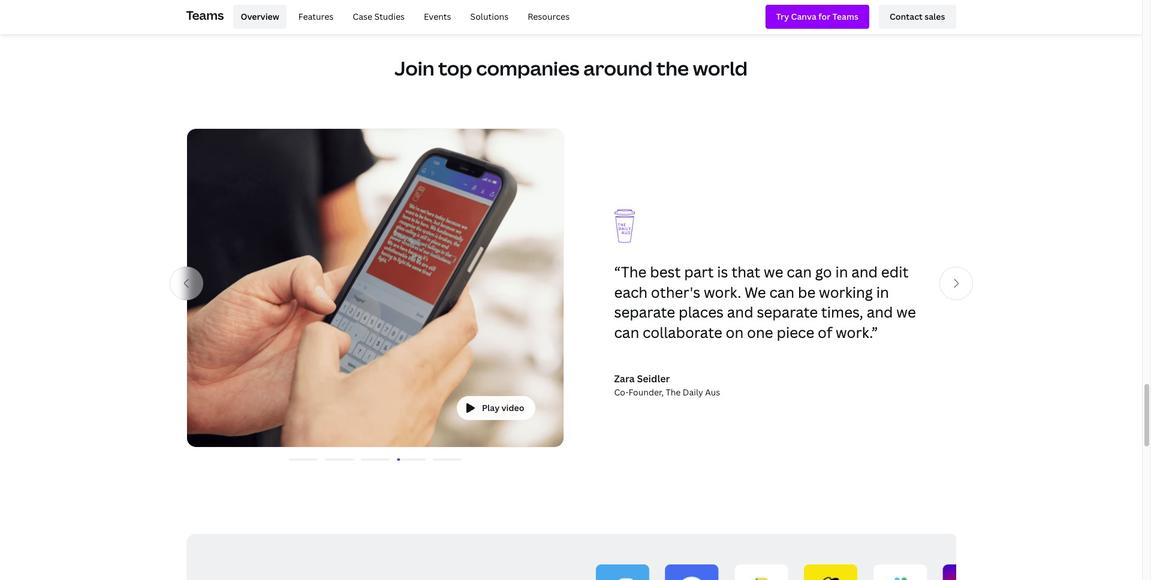 Task type: vqa. For each thing, say whether or not it's contained in the screenshot.
Edit video
no



Task type: locate. For each thing, give the bounding box(es) containing it.
0 horizontal spatial we
[[764, 262, 783, 282]]

places
[[679, 302, 724, 322]]

in down edit
[[876, 282, 889, 302]]

case
[[353, 11, 372, 22]]

and
[[852, 262, 878, 282], [727, 302, 753, 322], [867, 302, 893, 322]]

top
[[438, 55, 472, 81]]

best
[[650, 262, 681, 282]]

0 vertical spatial we
[[764, 262, 783, 282]]

separate down each
[[614, 302, 675, 322]]

"the
[[614, 262, 647, 282]]

separate
[[614, 302, 675, 322], [757, 302, 818, 322]]

we
[[764, 262, 783, 282], [897, 302, 916, 322]]

that
[[732, 262, 761, 282]]

2 separate from the left
[[757, 302, 818, 322]]

can
[[787, 262, 812, 282], [770, 282, 795, 302], [614, 323, 639, 342]]

is
[[717, 262, 728, 282]]

seidler
[[637, 372, 670, 385]]

be
[[798, 282, 816, 302]]

we
[[745, 282, 766, 302]]

0 horizontal spatial in
[[835, 262, 848, 282]]

contact sales image
[[890, 10, 945, 23]]

aus
[[705, 387, 720, 398]]

in right the go
[[835, 262, 848, 282]]

each
[[614, 282, 648, 302]]

world
[[693, 55, 748, 81]]

1 horizontal spatial we
[[897, 302, 916, 322]]

in
[[835, 262, 848, 282], [876, 282, 889, 302]]

1 horizontal spatial separate
[[757, 302, 818, 322]]

teams
[[186, 7, 224, 23]]

of
[[818, 323, 832, 342]]

we up we
[[764, 262, 783, 282]]

separate up piece
[[757, 302, 818, 322]]

can up be
[[787, 262, 812, 282]]

the daily aus image
[[614, 210, 635, 243]]

1 horizontal spatial in
[[876, 282, 889, 302]]

0 horizontal spatial separate
[[614, 302, 675, 322]]

the
[[657, 55, 689, 81]]

menu bar containing overview
[[229, 5, 577, 29]]

teams element
[[186, 0, 956, 34]]

and up on
[[727, 302, 753, 322]]

working
[[819, 282, 873, 302]]

menu bar
[[229, 5, 577, 29]]

case studies
[[353, 11, 405, 22]]

daily
[[683, 387, 703, 398]]

we down edit
[[897, 302, 916, 322]]

case studies link
[[346, 5, 412, 29]]

one
[[747, 323, 773, 342]]

join top companies around the world
[[394, 55, 748, 81]]

co-
[[614, 387, 629, 398]]



Task type: describe. For each thing, give the bounding box(es) containing it.
join
[[394, 55, 434, 81]]

menu bar inside teams element
[[229, 5, 577, 29]]

resources
[[528, 11, 570, 22]]

"the best part is that we can go in and edit each other's work. we can be working in separate places and separate times, and we can collaborate on one piece of work."
[[614, 262, 916, 342]]

solutions link
[[463, 5, 516, 29]]

the
[[666, 387, 681, 398]]

around
[[584, 55, 653, 81]]

times,
[[821, 302, 863, 322]]

zara seidler co-founder, the daily aus
[[614, 372, 720, 398]]

can left be
[[770, 282, 795, 302]]

events
[[424, 11, 451, 22]]

solutions
[[470, 11, 509, 22]]

work."
[[836, 323, 878, 342]]

partner integrations image
[[571, 534, 956, 580]]

events link
[[417, 5, 458, 29]]

can down each
[[614, 323, 639, 342]]

and up work."
[[867, 302, 893, 322]]

piece
[[777, 323, 814, 342]]

edit
[[881, 262, 909, 282]]

go
[[815, 262, 832, 282]]

work.
[[704, 282, 741, 302]]

1 vertical spatial we
[[897, 302, 916, 322]]

features
[[298, 11, 334, 22]]

on
[[726, 323, 744, 342]]

zara
[[614, 372, 635, 385]]

other's
[[651, 282, 700, 302]]

founder,
[[629, 387, 664, 398]]

companies
[[476, 55, 580, 81]]

1 separate from the left
[[614, 302, 675, 322]]

part
[[684, 262, 714, 282]]

overview
[[241, 11, 279, 22]]

collaborate
[[643, 323, 722, 342]]

studies
[[374, 11, 405, 22]]

and up working
[[852, 262, 878, 282]]

resources link
[[521, 5, 577, 29]]

overview link
[[233, 5, 286, 29]]

features link
[[291, 5, 341, 29]]



